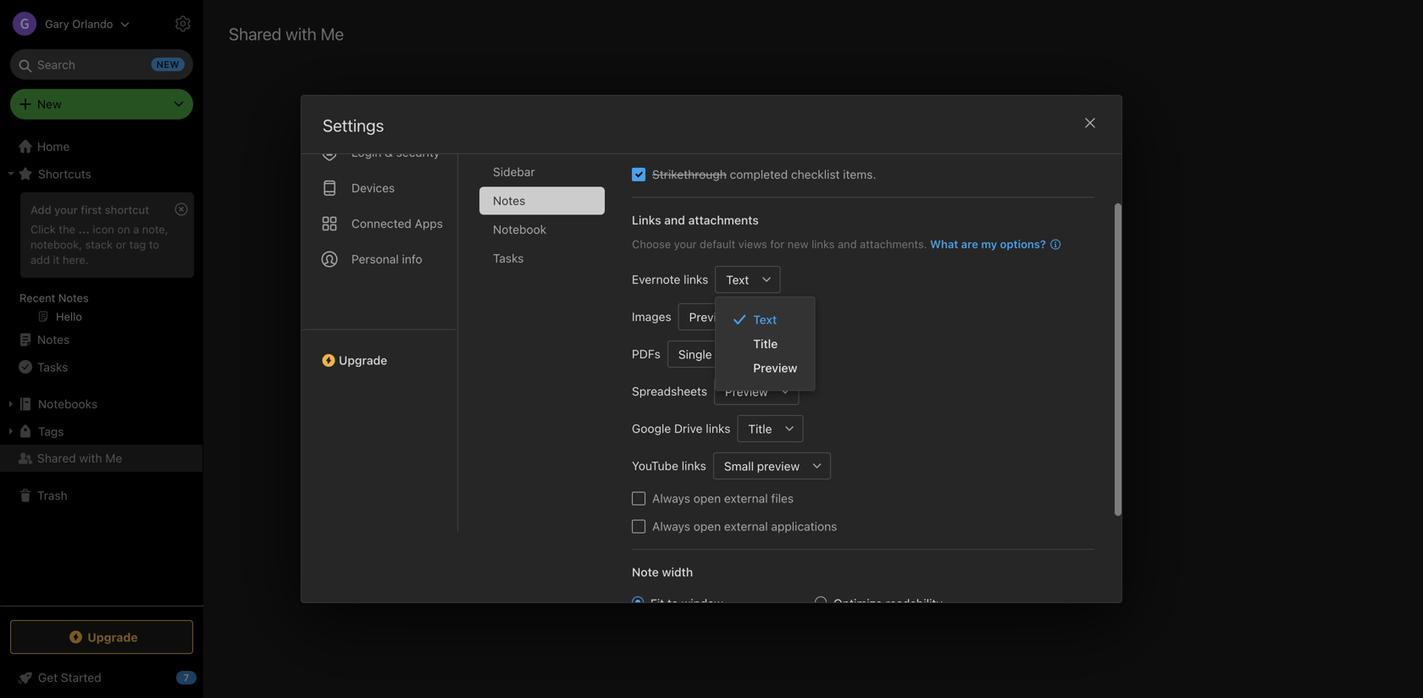 Task type: locate. For each thing, give the bounding box(es) containing it.
1 vertical spatial me
[[105, 451, 122, 465]]

new
[[788, 238, 809, 250]]

attachments
[[689, 213, 759, 227]]

text up title link
[[754, 313, 777, 327]]

1 vertical spatial open
[[694, 520, 721, 534]]

1 horizontal spatial here.
[[955, 435, 986, 451]]

nothing
[[747, 402, 803, 420]]

1 horizontal spatial shared
[[229, 24, 282, 44]]

title link
[[716, 332, 815, 356]]

1 horizontal spatial me
[[321, 24, 344, 44]]

tab list for choose your default views for new links and attachments.
[[480, 100, 619, 532]]

expand tags image
[[4, 425, 18, 438]]

2 always from the top
[[653, 520, 691, 534]]

tasks
[[493, 251, 524, 265], [37, 360, 68, 374]]

your
[[54, 203, 78, 216], [674, 238, 697, 250]]

Search text field
[[22, 49, 181, 80]]

0 vertical spatial your
[[54, 203, 78, 216]]

2 open from the top
[[694, 520, 721, 534]]

tasks up notebooks
[[37, 360, 68, 374]]

None search field
[[22, 49, 181, 80]]

notes right "recent"
[[58, 292, 89, 304]]

0 vertical spatial shared
[[807, 402, 855, 420]]

0 horizontal spatial with
[[79, 451, 102, 465]]

0 vertical spatial text
[[727, 273, 749, 287]]

close image
[[1081, 113, 1101, 133]]

checklist
[[792, 167, 840, 181]]

with inside shared with me link
[[79, 451, 102, 465]]

upgrade button
[[302, 329, 458, 374], [10, 620, 193, 654]]

0 vertical spatial tasks
[[493, 251, 524, 265]]

always
[[653, 492, 691, 506], [653, 520, 691, 534]]

1 vertical spatial and
[[838, 238, 857, 250]]

your up the the
[[54, 203, 78, 216]]

open up always open external applications
[[694, 492, 721, 506]]

title up preview link
[[754, 337, 778, 351]]

1 always from the top
[[653, 492, 691, 506]]

shared up preview
[[776, 435, 818, 451]]

notebooks
[[38, 397, 98, 411]]

1 vertical spatial here.
[[955, 435, 986, 451]]

links
[[812, 238, 835, 250], [684, 272, 709, 286], [706, 422, 731, 436], [682, 459, 707, 473]]

upgrade
[[339, 353, 388, 367], [88, 630, 138, 644]]

0 vertical spatial open
[[694, 492, 721, 506]]

text
[[727, 273, 749, 287], [754, 313, 777, 327]]

readability
[[886, 597, 943, 611]]

always right always open external files checkbox
[[653, 492, 691, 506]]

1 vertical spatial always
[[653, 520, 691, 534]]

my
[[982, 238, 998, 250]]

to down note,
[[149, 238, 159, 251]]

1 horizontal spatial tasks
[[493, 251, 524, 265]]

title button
[[738, 415, 777, 442]]

notes inside the shared with me element
[[641, 435, 678, 451]]

0 horizontal spatial upgrade button
[[10, 620, 193, 654]]

nothing shared yet
[[747, 402, 880, 420]]

0 horizontal spatial tasks
[[37, 360, 68, 374]]

1 vertical spatial text
[[754, 313, 777, 327]]

0 vertical spatial me
[[321, 24, 344, 44]]

info
[[402, 252, 423, 266]]

drive
[[675, 422, 703, 436]]

0 horizontal spatial shared with me
[[37, 451, 122, 465]]

1 vertical spatial preview
[[754, 361, 798, 375]]

your inside group
[[54, 203, 78, 216]]

tasks tab
[[480, 245, 605, 272]]

to right fit
[[668, 597, 679, 611]]

always right always open external applications 'checkbox'
[[653, 520, 691, 534]]

tag
[[129, 238, 146, 251]]

1 horizontal spatial your
[[674, 238, 697, 250]]

and right "links" in the left top of the page
[[665, 213, 686, 227]]

notebooks link
[[0, 391, 203, 418]]

0 horizontal spatial tab list
[[302, 83, 459, 532]]

pdfs
[[632, 347, 661, 361]]

text link
[[716, 308, 815, 332]]

what are my options?
[[931, 238, 1047, 250]]

strikethrough completed checklist items.
[[653, 167, 877, 181]]

shared up the notes and notebooks shared with you will show up here.
[[807, 402, 855, 420]]

1 horizontal spatial tab list
[[480, 100, 619, 532]]

external
[[725, 492, 768, 506], [725, 520, 768, 534]]

0 vertical spatial title
[[754, 337, 778, 351]]

1 horizontal spatial text
[[754, 313, 777, 327]]

2 external from the top
[[725, 520, 768, 534]]

and left attachments.
[[838, 238, 857, 250]]

group
[[0, 187, 203, 333]]

title down nothing
[[749, 422, 772, 436]]

tab list containing login & security
[[302, 83, 459, 532]]

preview
[[757, 459, 800, 473]]

external for applications
[[725, 520, 768, 534]]

external up always open external applications
[[725, 492, 768, 506]]

shared right the settings icon
[[229, 24, 282, 44]]

Choose default view option for Images field
[[679, 303, 764, 331]]

1 vertical spatial shared with me
[[37, 451, 122, 465]]

small preview
[[724, 459, 800, 473]]

and inside the shared with me element
[[681, 435, 704, 451]]

1 horizontal spatial shared with me
[[229, 24, 344, 44]]

default
[[700, 238, 736, 250]]

shared down the 'tags'
[[37, 451, 76, 465]]

1 vertical spatial shared
[[37, 451, 76, 465]]

single page button
[[668, 341, 747, 368]]

tab list
[[302, 83, 459, 532], [480, 100, 619, 532]]

shared with me link
[[0, 445, 203, 472]]

0 horizontal spatial me
[[105, 451, 122, 465]]

notebook,
[[31, 238, 82, 251]]

add
[[31, 253, 50, 266]]

shared
[[807, 402, 855, 420], [776, 435, 818, 451]]

notes down sidebar
[[493, 194, 526, 208]]

strikethrough
[[653, 167, 727, 181]]

evernote
[[632, 272, 681, 286]]

preview up single page
[[690, 310, 733, 324]]

or
[[116, 238, 126, 251]]

views
[[739, 238, 768, 250]]

Always open external applications checkbox
[[632, 520, 646, 534]]

2 vertical spatial preview
[[725, 385, 768, 399]]

here. right it
[[63, 253, 89, 266]]

0 vertical spatial shared with me
[[229, 24, 344, 44]]

preview inside "field"
[[725, 385, 768, 399]]

notebooks
[[708, 435, 772, 451]]

0 horizontal spatial your
[[54, 203, 78, 216]]

apps
[[415, 217, 443, 231]]

0 vertical spatial upgrade
[[339, 353, 388, 367]]

0 horizontal spatial text
[[727, 273, 749, 287]]

add your first shortcut
[[31, 203, 149, 216]]

0 vertical spatial always
[[653, 492, 691, 506]]

notes tab
[[480, 187, 605, 215]]

files
[[772, 492, 794, 506]]

single
[[679, 347, 712, 361]]

0 vertical spatial preview
[[690, 310, 733, 324]]

1 horizontal spatial upgrade
[[339, 353, 388, 367]]

Select218 checkbox
[[632, 168, 646, 181]]

0 horizontal spatial upgrade
[[88, 630, 138, 644]]

0 vertical spatial here.
[[63, 253, 89, 266]]

1 vertical spatial tasks
[[37, 360, 68, 374]]

open down always open external files
[[694, 520, 721, 534]]

shared with me element
[[203, 0, 1424, 698]]

width
[[662, 565, 693, 579]]

1 vertical spatial upgrade
[[88, 630, 138, 644]]

0 vertical spatial external
[[725, 492, 768, 506]]

youtube links
[[632, 459, 707, 473]]

your for default
[[674, 238, 697, 250]]

home
[[37, 139, 70, 153]]

sidebar
[[493, 165, 535, 179]]

with
[[286, 24, 317, 44], [822, 435, 847, 451], [79, 451, 102, 465]]

notes down "recent notes"
[[37, 333, 70, 347]]

0 horizontal spatial shared
[[37, 451, 76, 465]]

login & security
[[352, 145, 440, 159]]

0 horizontal spatial to
[[149, 238, 159, 251]]

option group
[[632, 595, 978, 698]]

1 vertical spatial your
[[674, 238, 697, 250]]

preview down preview link
[[725, 385, 768, 399]]

title
[[754, 337, 778, 351], [749, 422, 772, 436]]

1 external from the top
[[725, 492, 768, 506]]

notes
[[493, 194, 526, 208], [58, 292, 89, 304], [37, 333, 70, 347], [641, 435, 678, 451]]

1 open from the top
[[694, 492, 721, 506]]

and up youtube links
[[681, 435, 704, 451]]

here. inside the shared with me element
[[955, 435, 986, 451]]

the
[[59, 223, 75, 236]]

preview
[[690, 310, 733, 324], [754, 361, 798, 375], [725, 385, 768, 399]]

show
[[900, 435, 932, 451]]

your for first
[[54, 203, 78, 216]]

Always open external files checkbox
[[632, 492, 646, 506]]

1 vertical spatial external
[[725, 520, 768, 534]]

0 vertical spatial and
[[665, 213, 686, 227]]

1 vertical spatial title
[[749, 422, 772, 436]]

1 horizontal spatial upgrade button
[[302, 329, 458, 374]]

text down views
[[727, 273, 749, 287]]

settings image
[[173, 14, 193, 34]]

your down links and attachments in the top of the page
[[674, 238, 697, 250]]

tasks inside button
[[37, 360, 68, 374]]

tasks down notebook
[[493, 251, 524, 265]]

tree
[[0, 133, 203, 605]]

0 vertical spatial upgrade button
[[302, 329, 458, 374]]

tab list containing sidebar
[[480, 100, 619, 532]]

me inside tree
[[105, 451, 122, 465]]

1 vertical spatial to
[[668, 597, 679, 611]]

external down always open external files
[[725, 520, 768, 534]]

here. right 'up'
[[955, 435, 986, 451]]

to
[[149, 238, 159, 251], [668, 597, 679, 611]]

2 vertical spatial and
[[681, 435, 704, 451]]

icon on a note, notebook, stack or tag to add it here.
[[31, 223, 168, 266]]

Choose default view option for YouTube links field
[[713, 453, 832, 480]]

optimize
[[834, 597, 883, 611]]

preview button up title button
[[714, 378, 773, 405]]

2 horizontal spatial with
[[822, 435, 847, 451]]

Choose default view option for PDFs field
[[668, 341, 774, 368]]

1 horizontal spatial to
[[668, 597, 679, 611]]

0 horizontal spatial here.
[[63, 253, 89, 266]]

...
[[78, 223, 90, 236]]

trash link
[[0, 482, 203, 509]]

links right new
[[812, 238, 835, 250]]

preview down title link
[[754, 361, 798, 375]]

0 vertical spatial to
[[149, 238, 159, 251]]

are
[[962, 238, 979, 250]]

preview button up the single page button
[[679, 303, 737, 331]]

me
[[321, 24, 344, 44], [105, 451, 122, 465]]

notes up youtube
[[641, 435, 678, 451]]

and for notebooks
[[681, 435, 704, 451]]

page
[[716, 347, 743, 361]]



Task type: vqa. For each thing, say whether or not it's contained in the screenshot.
bottommost to
yes



Task type: describe. For each thing, give the bounding box(es) containing it.
connected
[[352, 217, 412, 231]]

tab list for links and attachments
[[302, 83, 459, 532]]

for
[[771, 238, 785, 250]]

home link
[[0, 133, 203, 160]]

click
[[31, 223, 56, 236]]

window
[[682, 597, 724, 611]]

here. inside icon on a note, notebook, stack or tag to add it here.
[[63, 253, 89, 266]]

links down the "drive"
[[682, 459, 707, 473]]

new
[[37, 97, 62, 111]]

1 vertical spatial upgrade button
[[10, 620, 193, 654]]

tags
[[38, 424, 64, 438]]

text button
[[716, 266, 754, 293]]

group containing add your first shortcut
[[0, 187, 203, 333]]

preview inside dropdown list menu
[[754, 361, 798, 375]]

sidebar tab
[[480, 158, 605, 186]]

text inside text button
[[727, 273, 749, 287]]

add
[[31, 203, 51, 216]]

title inside button
[[749, 422, 772, 436]]

1 horizontal spatial with
[[286, 24, 317, 44]]

choose
[[632, 238, 671, 250]]

dropdown list menu
[[716, 308, 815, 380]]

personal info
[[352, 252, 423, 266]]

notes and notebooks shared with you will show up here.
[[641, 435, 986, 451]]

choose your default views for new links and attachments.
[[632, 238, 928, 250]]

trash
[[37, 489, 68, 503]]

links right the "drive"
[[706, 422, 731, 436]]

devices
[[352, 181, 395, 195]]

applications
[[772, 520, 838, 534]]

option group containing fit to window
[[632, 595, 978, 698]]

evernote links
[[632, 272, 709, 286]]

security
[[396, 145, 440, 159]]

connected apps
[[352, 217, 443, 231]]

fit to window
[[651, 597, 724, 611]]

notebook
[[493, 222, 547, 236]]

note,
[[142, 223, 168, 236]]

completed
[[730, 167, 788, 181]]

first
[[81, 203, 102, 216]]

fit
[[651, 597, 665, 611]]

expand notebooks image
[[4, 398, 18, 411]]

on
[[117, 223, 130, 236]]

preview inside choose default view option for images field
[[690, 310, 733, 324]]

images
[[632, 310, 672, 324]]

login
[[352, 145, 382, 159]]

tree containing home
[[0, 133, 203, 605]]

yet
[[858, 402, 880, 420]]

text inside "text" "link"
[[754, 313, 777, 327]]

youtube
[[632, 459, 679, 473]]

0 vertical spatial preview button
[[679, 303, 737, 331]]

google
[[632, 422, 671, 436]]

small preview button
[[713, 453, 804, 480]]

shortcut
[[105, 203, 149, 216]]

single page
[[679, 347, 743, 361]]

shortcuts
[[38, 167, 91, 181]]

title inside dropdown list menu
[[754, 337, 778, 351]]

external for files
[[725, 492, 768, 506]]

note
[[632, 565, 659, 579]]

notebook tab
[[480, 216, 605, 244]]

spreadsheets
[[632, 384, 708, 398]]

will
[[877, 435, 896, 451]]

recent notes
[[19, 292, 89, 304]]

notes link
[[0, 326, 203, 353]]

options?
[[1001, 238, 1047, 250]]

open for always open external applications
[[694, 520, 721, 534]]

Choose default view option for Evernote links field
[[716, 266, 781, 293]]

a
[[133, 223, 139, 236]]

optimize readability
[[834, 597, 943, 611]]

what
[[931, 238, 959, 250]]

preview link
[[716, 356, 815, 380]]

small
[[724, 459, 754, 473]]

always open external applications
[[653, 520, 838, 534]]

icon
[[93, 223, 114, 236]]

to inside icon on a note, notebook, stack or tag to add it here.
[[149, 238, 159, 251]]

attachments.
[[860, 238, 928, 250]]

open for always open external files
[[694, 492, 721, 506]]

1 vertical spatial preview button
[[714, 378, 773, 405]]

google drive links
[[632, 422, 731, 436]]

tasks button
[[0, 353, 203, 381]]

up
[[936, 435, 951, 451]]

always open external files
[[653, 492, 794, 506]]

tasks inside tab
[[493, 251, 524, 265]]

and for attachments
[[665, 213, 686, 227]]

stack
[[85, 238, 113, 251]]

upgrade button inside tab list
[[302, 329, 458, 374]]

links left text button
[[684, 272, 709, 286]]

items.
[[844, 167, 877, 181]]

notes inside tab
[[493, 194, 526, 208]]

Choose default view option for Spreadsheets field
[[714, 378, 800, 405]]

new button
[[10, 89, 193, 120]]

1 vertical spatial shared
[[776, 435, 818, 451]]

settings
[[323, 115, 384, 135]]

Choose default view option for Google Drive links field
[[738, 415, 804, 442]]

click the ...
[[31, 223, 90, 236]]

links
[[632, 213, 662, 227]]

links and attachments
[[632, 213, 759, 227]]

&
[[385, 145, 393, 159]]

tags button
[[0, 418, 203, 445]]

always for always open external applications
[[653, 520, 691, 534]]

shortcuts button
[[0, 160, 203, 187]]

0 vertical spatial shared
[[229, 24, 282, 44]]

it
[[53, 253, 60, 266]]

notes inside group
[[58, 292, 89, 304]]

always for always open external files
[[653, 492, 691, 506]]



